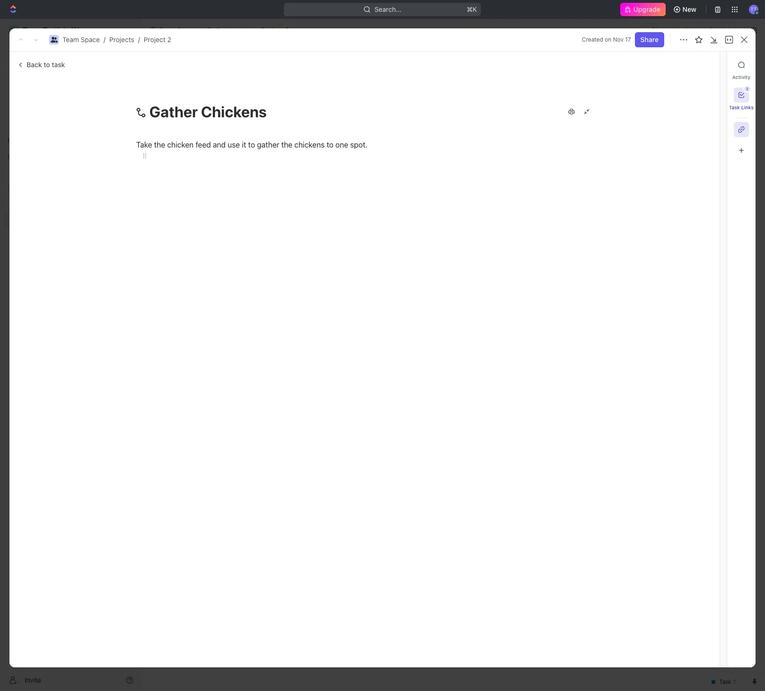 Task type: describe. For each thing, give the bounding box(es) containing it.
favorites button
[[4, 135, 36, 147]]

automations button
[[680, 23, 729, 37]]

nov
[[614, 36, 624, 43]]

task for right the add task button
[[712, 61, 726, 69]]

0 horizontal spatial project 2 link
[[144, 36, 171, 44]]

space for team space
[[177, 26, 196, 34]]

use
[[228, 141, 240, 149]]

add for right the add task button
[[697, 61, 710, 69]]

1 horizontal spatial project 2 link
[[249, 25, 292, 36]]

2 the from the left
[[281, 141, 292, 149]]

back to task button
[[13, 57, 71, 72]]

0 horizontal spatial projects link
[[109, 36, 134, 44]]

team space / projects / project 2
[[63, 36, 171, 44]]

1 horizontal spatial to
[[248, 141, 255, 149]]

on
[[605, 36, 612, 43]]

sidebar navigation
[[0, 19, 142, 692]]

share button down upgrade
[[646, 23, 676, 38]]

Edit task name text field
[[135, 103, 557, 121]]

home link
[[4, 46, 137, 61]]

1 the from the left
[[154, 141, 165, 149]]

1 vertical spatial add task button
[[243, 132, 283, 143]]

team space
[[159, 26, 196, 34]]

1 vertical spatial projects
[[109, 36, 134, 44]]

add task for right the add task button
[[697, 61, 726, 69]]

1 horizontal spatial team space link
[[147, 25, 199, 36]]

and
[[213, 141, 226, 149]]

task sidebar navigation tab list
[[730, 57, 755, 158]]

17
[[626, 36, 632, 43]]

gather
[[257, 141, 279, 149]]

in
[[176, 134, 182, 141]]

tree item inside sidebar navigation
[[4, 197, 137, 212]]

inbox
[[23, 65, 39, 73]]

team space, , element
[[9, 184, 18, 193]]

1 horizontal spatial projects
[[216, 26, 241, 34]]

automations
[[685, 26, 724, 34]]

home
[[23, 49, 41, 57]]

upgrade link
[[621, 3, 666, 16]]

it
[[242, 141, 246, 149]]

0 vertical spatial share
[[652, 26, 670, 34]]

in progress
[[176, 134, 214, 141]]

tt
[[751, 6, 758, 12]]

back to task
[[27, 61, 65, 69]]

feed
[[196, 141, 211, 149]]



Task type: vqa. For each thing, say whether or not it's contained in the screenshot.
topmost Space, , element
no



Task type: locate. For each thing, give the bounding box(es) containing it.
add
[[697, 61, 710, 69], [254, 134, 265, 141]]

0 vertical spatial add task button
[[692, 57, 732, 72]]

1 horizontal spatial add
[[697, 61, 710, 69]]

add task button down the automations button
[[692, 57, 732, 72]]

new button
[[670, 2, 703, 17]]

chickens
[[294, 141, 325, 149]]

2 vertical spatial task
[[267, 134, 280, 141]]

one
[[336, 141, 348, 149]]

to right it
[[248, 141, 255, 149]]

activity
[[733, 74, 751, 80]]

progress
[[183, 134, 214, 141]]

add task for the bottom the add task button
[[254, 134, 280, 141]]

0 vertical spatial space
[[177, 26, 196, 34]]

user group image
[[50, 37, 58, 43]]

task links
[[730, 105, 755, 110]]

0 horizontal spatial add
[[254, 134, 265, 141]]

space right user group icon
[[177, 26, 196, 34]]

add task
[[697, 61, 726, 69], [254, 134, 280, 141]]

tree
[[4, 165, 137, 293]]

0 horizontal spatial add task
[[254, 134, 280, 141]]

0 horizontal spatial to
[[44, 61, 50, 69]]

share
[[652, 26, 670, 34], [641, 36, 659, 44]]

task left links
[[730, 105, 741, 110]]

new
[[683, 5, 697, 13]]

2 button
[[735, 86, 751, 103]]

0 vertical spatial project
[[261, 26, 284, 34]]

task right it
[[267, 134, 280, 141]]

Search tasks... text field
[[648, 108, 743, 122]]

1 horizontal spatial add task button
[[692, 57, 732, 72]]

the
[[154, 141, 165, 149], [281, 141, 292, 149]]

team right user group icon
[[159, 26, 176, 34]]

tree inside sidebar navigation
[[4, 165, 137, 293]]

1 vertical spatial task
[[730, 105, 741, 110]]

add down the automations button
[[697, 61, 710, 69]]

2 horizontal spatial task
[[730, 105, 741, 110]]

created
[[582, 36, 604, 43]]

add for the bottom the add task button
[[254, 134, 265, 141]]

0 vertical spatial team
[[159, 26, 176, 34]]

task for the bottom the add task button
[[267, 134, 280, 141]]

team space link
[[147, 25, 199, 36], [63, 36, 100, 44]]

1 vertical spatial add
[[254, 134, 265, 141]]

spot.
[[350, 141, 368, 149]]

1 horizontal spatial team
[[159, 26, 176, 34]]

project 2
[[261, 26, 289, 34]]

back
[[27, 61, 42, 69]]

team for team space / projects / project 2
[[63, 36, 79, 44]]

share button
[[646, 23, 676, 38], [635, 32, 665, 47]]

2 inside button
[[747, 87, 749, 91]]

inbox link
[[4, 62, 137, 77]]

share right 17
[[641, 36, 659, 44]]

0 horizontal spatial the
[[154, 141, 165, 149]]

0 horizontal spatial add task button
[[243, 132, 283, 143]]

the right take at the left of the page
[[154, 141, 165, 149]]

0 vertical spatial projects
[[216, 26, 241, 34]]

0 horizontal spatial team
[[63, 36, 79, 44]]

share button right 17
[[635, 32, 665, 47]]

invite
[[25, 677, 41, 685]]

spaces
[[8, 153, 28, 161]]

favorites
[[8, 137, 33, 144]]

space
[[177, 26, 196, 34], [81, 36, 100, 44]]

to left one
[[327, 141, 334, 149]]

task
[[52, 61, 65, 69]]

1 vertical spatial project
[[144, 36, 166, 44]]

user group image
[[150, 28, 156, 33]]

tree item
[[4, 197, 137, 212]]

take the chicken feed and use it to gather the chickens to one spot.
[[136, 141, 368, 149]]

1 vertical spatial add task
[[254, 134, 280, 141]]

tt button
[[747, 2, 762, 17]]

0 vertical spatial add task
[[697, 61, 726, 69]]

to inside button
[[44, 61, 50, 69]]

team for team space
[[159, 26, 176, 34]]

task inside task sidebar navigation tab list
[[730, 105, 741, 110]]

1 vertical spatial space
[[81, 36, 100, 44]]

links
[[742, 105, 755, 110]]

to
[[44, 61, 50, 69], [248, 141, 255, 149], [327, 141, 334, 149]]

0 horizontal spatial space
[[81, 36, 100, 44]]

project
[[261, 26, 284, 34], [144, 36, 166, 44]]

1 horizontal spatial space
[[177, 26, 196, 34]]

team
[[159, 26, 176, 34], [63, 36, 79, 44]]

space up home link
[[81, 36, 100, 44]]

add task right it
[[254, 134, 280, 141]]

created on nov 17
[[582, 36, 632, 43]]

task
[[712, 61, 726, 69], [730, 105, 741, 110], [267, 134, 280, 141]]

0 horizontal spatial task
[[267, 134, 280, 141]]

add task down the automations button
[[697, 61, 726, 69]]

projects
[[216, 26, 241, 34], [109, 36, 134, 44]]

1 horizontal spatial project
[[261, 26, 284, 34]]

share down upgrade
[[652, 26, 670, 34]]

space for team space / projects / project 2
[[81, 36, 100, 44]]

1 horizontal spatial projects link
[[205, 25, 244, 36]]

1 horizontal spatial the
[[281, 141, 292, 149]]

add task button right use
[[243, 132, 283, 143]]

0 horizontal spatial project
[[144, 36, 166, 44]]

chicken
[[167, 141, 194, 149]]

1 vertical spatial share
[[641, 36, 659, 44]]

the right gather
[[281, 141, 292, 149]]

team up home link
[[63, 36, 79, 44]]

task down the automations button
[[712, 61, 726, 69]]

2
[[285, 26, 289, 34], [167, 36, 171, 44], [747, 87, 749, 91], [225, 134, 228, 141]]

projects link
[[205, 25, 244, 36], [109, 36, 134, 44]]

add right it
[[254, 134, 265, 141]]

0 vertical spatial task
[[712, 61, 726, 69]]

search...
[[375, 5, 402, 13]]

1 vertical spatial team
[[63, 36, 79, 44]]

0 vertical spatial add
[[697, 61, 710, 69]]

0 horizontal spatial projects
[[109, 36, 134, 44]]

add task button
[[692, 57, 732, 72], [243, 132, 283, 143]]

2 horizontal spatial to
[[327, 141, 334, 149]]

to left the task
[[44, 61, 50, 69]]

1 horizontal spatial task
[[712, 61, 726, 69]]

upgrade
[[634, 5, 661, 13]]

0 horizontal spatial team space link
[[63, 36, 100, 44]]

1 horizontal spatial add task
[[697, 61, 726, 69]]

take
[[136, 141, 152, 149]]

⌘k
[[467, 5, 478, 13]]

/
[[201, 26, 203, 34], [246, 26, 248, 34], [104, 36, 106, 44], [138, 36, 140, 44]]

project 2 link
[[249, 25, 292, 36], [144, 36, 171, 44]]



